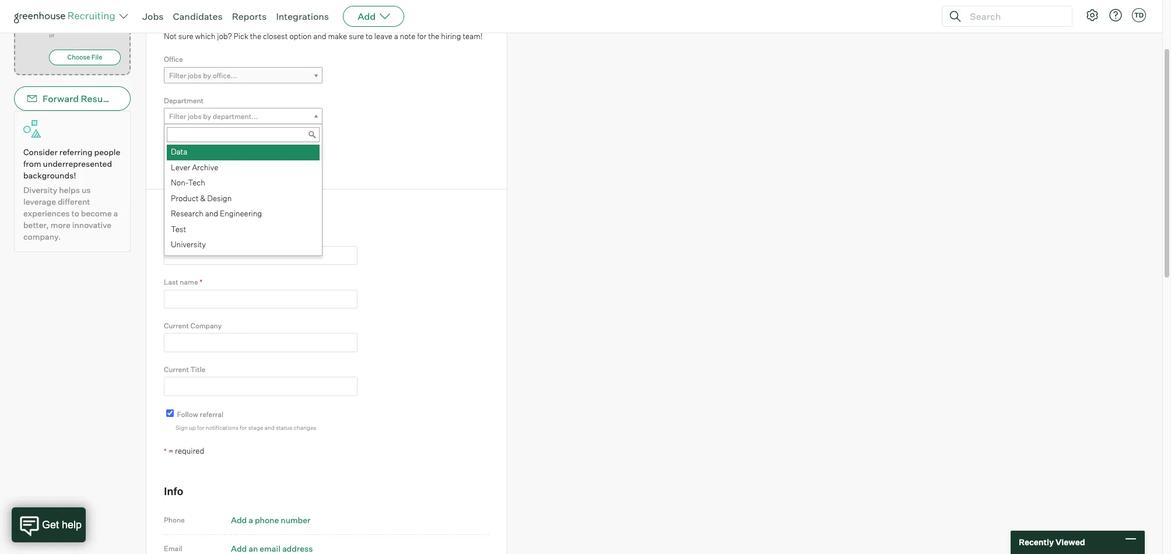 Task type: vqa. For each thing, say whether or not it's contained in the screenshot.
the RSA
no



Task type: locate. For each thing, give the bounding box(es) containing it.
jobs link
[[142, 11, 164, 22]]

resume up "greenhouse recruiting" image in the top left of the page
[[69, 0, 100, 7]]

for right note
[[417, 31, 427, 41]]

resume for forward
[[81, 93, 116, 105]]

and down the design
[[205, 209, 218, 218]]

design
[[207, 194, 232, 203]]

& for product
[[200, 194, 206, 203]]

0 horizontal spatial to
[[71, 208, 79, 218]]

0 vertical spatial name
[[180, 234, 199, 243]]

department
[[164, 96, 204, 105]]

office
[[164, 55, 183, 64]]

2 current from the top
[[164, 365, 189, 374]]

0 vertical spatial add
[[358, 11, 376, 22]]

department...
[[213, 112, 258, 121]]

by left office...
[[203, 71, 211, 80]]

& up name & company
[[200, 194, 206, 203]]

filter down department
[[169, 112, 186, 121]]

for left stage
[[240, 424, 247, 431]]

non-tech option
[[167, 176, 320, 191]]

sign
[[176, 424, 188, 431]]

university
[[171, 240, 206, 249]]

td button
[[1130, 6, 1149, 25]]

1 sure from the left
[[178, 31, 193, 41]]

to up text),
[[101, 0, 109, 7]]

list box containing data
[[165, 145, 320, 253]]

and left make
[[313, 31, 327, 41]]

better,
[[23, 220, 49, 230]]

jobs for office...
[[188, 71, 202, 80]]

become
[[81, 208, 112, 218]]

add a phone number link
[[231, 515, 311, 525]]

current left the title
[[164, 365, 189, 374]]

1 vertical spatial filter
[[169, 112, 186, 121]]

parse
[[49, 8, 70, 18]]

0 vertical spatial filter
[[169, 71, 186, 80]]

1 horizontal spatial and
[[265, 424, 275, 431]]

forward resume via email
[[43, 93, 158, 105]]

or down the (pdf,
[[49, 32, 54, 39]]

research and engineering option
[[167, 207, 320, 222]]

the left hiring
[[428, 31, 440, 41]]

job *
[[164, 137, 181, 146]]

0 vertical spatial or
[[83, 21, 88, 28]]

0 horizontal spatial the
[[250, 31, 261, 41]]

add a phone number
[[231, 515, 311, 525]]

select up not
[[164, 9, 196, 22]]

product & design option
[[167, 191, 320, 207]]

diversity
[[23, 185, 57, 195]]

1 horizontal spatial the
[[428, 31, 440, 41]]

referring
[[59, 147, 93, 157]]

1 vertical spatial name
[[180, 278, 198, 287]]

2 vertical spatial add
[[231, 544, 247, 554]]

0 horizontal spatial sure
[[178, 31, 193, 41]]

resume inside the forward resume via email button
[[81, 93, 116, 105]]

*
[[178, 137, 181, 146], [200, 234, 203, 243], [200, 278, 203, 287], [164, 447, 167, 455]]

name & company
[[164, 206, 255, 219]]

1 jobs from the top
[[188, 71, 202, 80]]

resume inside drag resume to parse (pdf, word, or rich text), or
[[69, 0, 100, 7]]

current title
[[164, 365, 205, 374]]

1 vertical spatial by
[[203, 112, 211, 121]]

1 vertical spatial jobs
[[188, 112, 202, 121]]

2 by from the top
[[203, 112, 211, 121]]

list box
[[165, 145, 320, 253]]

current company
[[164, 321, 222, 330]]

a inside 'link'
[[191, 153, 195, 162]]

add button
[[343, 6, 404, 27]]

job up data
[[164, 137, 176, 146]]

resume left "via"
[[81, 93, 116, 105]]

0 vertical spatial email
[[133, 93, 158, 105]]

name right last
[[180, 278, 198, 287]]

last
[[164, 278, 178, 287]]

by for department...
[[203, 112, 211, 121]]

0 vertical spatial current
[[164, 321, 189, 330]]

filter for filter jobs by office...
[[169, 71, 186, 80]]

0 horizontal spatial email
[[133, 93, 158, 105]]

0 vertical spatial by
[[203, 71, 211, 80]]

sure right make
[[349, 31, 364, 41]]

select inside 'link'
[[169, 153, 190, 162]]

job up job?
[[206, 9, 226, 22]]

make
[[328, 31, 347, 41]]

test
[[171, 224, 186, 234]]

0 vertical spatial to
[[101, 0, 109, 7]]

helps
[[59, 185, 80, 195]]

email right "via"
[[133, 93, 158, 105]]

add for add
[[358, 11, 376, 22]]

data
[[171, 147, 187, 156]]

company up the title
[[190, 321, 222, 330]]

leverage
[[23, 197, 56, 207]]

1 vertical spatial select
[[169, 153, 190, 162]]

td button
[[1132, 8, 1146, 22]]

to left leave
[[366, 31, 373, 41]]

first name *
[[164, 234, 203, 243]]

stage
[[248, 424, 263, 431]]

email
[[133, 93, 158, 105], [164, 544, 182, 553]]

* left =
[[164, 447, 167, 455]]

company
[[206, 206, 255, 219], [190, 321, 222, 330]]

add
[[358, 11, 376, 22], [231, 515, 247, 525], [231, 544, 247, 554]]

1 filter from the top
[[169, 71, 186, 80]]

name
[[180, 234, 199, 243], [180, 278, 198, 287]]

1 by from the top
[[203, 71, 211, 80]]

a up lever archive
[[191, 153, 195, 162]]

0 horizontal spatial or
[[49, 32, 54, 39]]

closest
[[263, 31, 288, 41]]

email down phone
[[164, 544, 182, 553]]

filter down office
[[169, 71, 186, 80]]

1 horizontal spatial sure
[[349, 31, 364, 41]]

1 vertical spatial current
[[164, 365, 189, 374]]

0 horizontal spatial for
[[197, 424, 204, 431]]

* up data
[[178, 137, 181, 146]]

and
[[313, 31, 327, 41], [205, 209, 218, 218], [265, 424, 275, 431]]

None text field
[[164, 290, 358, 309]]

2 jobs from the top
[[188, 112, 202, 121]]

resume
[[69, 0, 100, 7], [81, 93, 116, 105]]

required
[[175, 446, 204, 455]]

integrations
[[276, 11, 329, 22]]

company down the design
[[206, 206, 255, 219]]

configure image
[[1086, 8, 1100, 22]]

2 horizontal spatial to
[[366, 31, 373, 41]]

& down the product & design
[[196, 206, 204, 219]]

2 horizontal spatial for
[[417, 31, 427, 41]]

sure right not
[[178, 31, 193, 41]]

name for first
[[180, 234, 199, 243]]

None text field
[[167, 127, 320, 142], [164, 246, 358, 265], [164, 333, 358, 352], [164, 377, 358, 396], [167, 127, 320, 142], [164, 246, 358, 265], [164, 333, 358, 352], [164, 377, 358, 396]]

1 horizontal spatial to
[[101, 0, 109, 7]]

1 vertical spatial job
[[164, 137, 176, 146]]

1 vertical spatial add
[[231, 515, 247, 525]]

add left an
[[231, 544, 247, 554]]

0 vertical spatial &
[[200, 194, 206, 203]]

1 current from the top
[[164, 321, 189, 330]]

the right pick
[[250, 31, 261, 41]]

resume for drag
[[69, 0, 100, 7]]

to down different
[[71, 208, 79, 218]]

2 filter from the top
[[169, 112, 186, 121]]

name down the test
[[180, 234, 199, 243]]

or left rich
[[83, 21, 88, 28]]

current down last
[[164, 321, 189, 330]]

innovative
[[72, 220, 112, 230]]

1 horizontal spatial email
[[164, 544, 182, 553]]

and right stage
[[265, 424, 275, 431]]

select a job
[[164, 9, 226, 22]]

by for office...
[[203, 71, 211, 80]]

1 horizontal spatial job
[[206, 9, 226, 22]]

and inside option
[[205, 209, 218, 218]]

select a job...
[[169, 153, 213, 162]]

2 horizontal spatial and
[[313, 31, 327, 41]]

add an email address link
[[231, 544, 313, 554]]

engineering
[[220, 209, 262, 218]]

address
[[282, 544, 313, 554]]

a left phone
[[249, 515, 253, 525]]

email
[[260, 544, 281, 554]]

a right the become
[[113, 208, 118, 218]]

filter jobs by office... link
[[164, 67, 323, 84]]

job
[[206, 9, 226, 22], [164, 137, 176, 146]]

1 vertical spatial and
[[205, 209, 218, 218]]

* inside * = required
[[164, 447, 167, 455]]

0 horizontal spatial and
[[205, 209, 218, 218]]

jobs down department
[[188, 112, 202, 121]]

add left phone
[[231, 515, 247, 525]]

Search text field
[[967, 8, 1062, 25]]

add inside popup button
[[358, 11, 376, 22]]

jobs
[[188, 71, 202, 80], [188, 112, 202, 121]]

which
[[195, 31, 215, 41]]

a
[[198, 9, 204, 22], [394, 31, 398, 41], [191, 153, 195, 162], [113, 208, 118, 218], [249, 515, 253, 525]]

2 vertical spatial to
[[71, 208, 79, 218]]

a for select a job...
[[191, 153, 195, 162]]

2 vertical spatial and
[[265, 424, 275, 431]]

0 vertical spatial select
[[164, 9, 196, 22]]

add for add a phone number
[[231, 515, 247, 525]]

select for select a job...
[[169, 153, 190, 162]]

for right up
[[197, 424, 204, 431]]

research and engineering
[[171, 209, 262, 218]]

jobs up department
[[188, 71, 202, 80]]

by
[[203, 71, 211, 80], [203, 112, 211, 121]]

filter
[[169, 71, 186, 80], [169, 112, 186, 121]]

by left department...
[[203, 112, 211, 121]]

product
[[171, 194, 199, 203]]

0 vertical spatial resume
[[69, 0, 100, 7]]

to
[[101, 0, 109, 7], [366, 31, 373, 41], [71, 208, 79, 218]]

a up which
[[198, 9, 204, 22]]

for
[[417, 31, 427, 41], [197, 424, 204, 431], [240, 424, 247, 431]]

0 vertical spatial jobs
[[188, 71, 202, 80]]

1 vertical spatial resume
[[81, 93, 116, 105]]

& inside option
[[200, 194, 206, 203]]

select up lever
[[169, 153, 190, 162]]

add up leave
[[358, 11, 376, 22]]

status
[[276, 424, 292, 431]]

1 vertical spatial &
[[196, 206, 204, 219]]

* right last
[[200, 278, 203, 287]]

email inside button
[[133, 93, 158, 105]]

0 vertical spatial and
[[313, 31, 327, 41]]

a inside consider referring people from underrepresented backgrounds! diversity helps us leverage different experiences to become a better, more innovative company.
[[113, 208, 118, 218]]

1 horizontal spatial or
[[83, 21, 88, 28]]



Task type: describe. For each thing, give the bounding box(es) containing it.
not
[[164, 31, 177, 41]]

1 vertical spatial company
[[190, 321, 222, 330]]

filter jobs by department... link
[[164, 108, 323, 125]]

underrepresented
[[43, 159, 112, 169]]

current for current company
[[164, 321, 189, 330]]

last name *
[[164, 278, 203, 287]]

0 horizontal spatial job
[[164, 137, 176, 146]]

reports link
[[232, 11, 267, 22]]

& for name
[[196, 206, 204, 219]]

sign up for notifications for stage and status changes
[[176, 424, 316, 431]]

filter jobs by office...
[[169, 71, 237, 80]]

non-
[[171, 178, 188, 187]]

from
[[23, 159, 41, 169]]

a for add a phone number
[[249, 515, 253, 525]]

changes
[[294, 424, 316, 431]]

to inside consider referring people from underrepresented backgrounds! diversity helps us leverage different experiences to become a better, more innovative company.
[[71, 208, 79, 218]]

(pdf,
[[49, 21, 64, 28]]

select for select a job
[[164, 9, 196, 22]]

name
[[164, 206, 194, 219]]

filter jobs by department...
[[169, 112, 258, 121]]

forward resume via email button
[[14, 86, 158, 111]]

drag resume to parse (pdf, word, or rich text), or
[[49, 0, 118, 39]]

=
[[168, 446, 173, 455]]

pick
[[234, 31, 248, 41]]

greenhouse recruiting image
[[14, 9, 119, 23]]

recently
[[1019, 537, 1054, 547]]

0 vertical spatial job
[[206, 9, 226, 22]]

word,
[[65, 21, 81, 28]]

office...
[[213, 71, 237, 80]]

test option
[[167, 222, 320, 238]]

team!
[[463, 31, 483, 41]]

* down name & company
[[200, 234, 203, 243]]

referral
[[200, 410, 224, 419]]

viewed
[[1056, 537, 1085, 547]]

phone
[[255, 515, 279, 525]]

2 sure from the left
[[349, 31, 364, 41]]

integrations link
[[276, 11, 329, 22]]

hiring
[[441, 31, 461, 41]]

note
[[400, 31, 416, 41]]

name for last
[[180, 278, 198, 287]]

filter for filter jobs by department...
[[169, 112, 186, 121]]

1 vertical spatial to
[[366, 31, 373, 41]]

1 vertical spatial or
[[49, 32, 54, 39]]

phone
[[164, 516, 185, 524]]

0 vertical spatial company
[[206, 206, 255, 219]]

info
[[164, 485, 183, 498]]

candidates link
[[173, 11, 223, 22]]

university option
[[167, 238, 320, 253]]

file
[[91, 53, 102, 61]]

consider
[[23, 147, 58, 157]]

recently viewed
[[1019, 537, 1085, 547]]

an
[[249, 544, 258, 554]]

a for select a job
[[198, 9, 204, 22]]

notifications
[[206, 424, 239, 431]]

forward
[[43, 93, 79, 105]]

2 the from the left
[[428, 31, 440, 41]]

* = required
[[164, 446, 204, 455]]

text),
[[103, 21, 118, 28]]

add an email address
[[231, 544, 313, 554]]

reports
[[232, 11, 267, 22]]

td
[[1135, 11, 1144, 19]]

a left note
[[394, 31, 398, 41]]

non-tech
[[171, 178, 205, 187]]

select a job... link
[[164, 149, 323, 166]]

via
[[118, 93, 131, 105]]

consider referring people from underrepresented backgrounds! diversity helps us leverage different experiences to become a better, more innovative company.
[[23, 147, 120, 242]]

more
[[51, 220, 70, 230]]

current for current title
[[164, 365, 189, 374]]

rich
[[89, 21, 101, 28]]

us
[[82, 185, 91, 195]]

Follow referral checkbox
[[166, 409, 174, 417]]

experiences
[[23, 208, 70, 218]]

not sure which job? pick the closest option and make sure to leave a note for the hiring team!
[[164, 31, 483, 41]]

choose
[[67, 53, 90, 61]]

choose file
[[67, 53, 102, 61]]

lever
[[171, 163, 190, 172]]

1 vertical spatial email
[[164, 544, 182, 553]]

up
[[189, 424, 196, 431]]

research
[[171, 209, 204, 218]]

1 horizontal spatial for
[[240, 424, 247, 431]]

people
[[94, 147, 120, 157]]

job?
[[217, 31, 232, 41]]

follow referral
[[177, 410, 224, 419]]

data option
[[167, 145, 320, 160]]

follow
[[177, 410, 198, 419]]

drag
[[49, 0, 67, 7]]

to inside drag resume to parse (pdf, word, or rich text), or
[[101, 0, 109, 7]]

leave
[[374, 31, 393, 41]]

jobs for department...
[[188, 112, 202, 121]]

title
[[190, 365, 205, 374]]

lever archive option
[[167, 160, 320, 176]]

product & design
[[171, 194, 232, 203]]

tech
[[188, 178, 205, 187]]

first
[[164, 234, 179, 243]]

option
[[289, 31, 312, 41]]

number
[[281, 515, 311, 525]]

1 the from the left
[[250, 31, 261, 41]]

job...
[[197, 153, 213, 162]]

add for add an email address
[[231, 544, 247, 554]]

archive
[[192, 163, 218, 172]]

lever archive
[[171, 163, 218, 172]]



